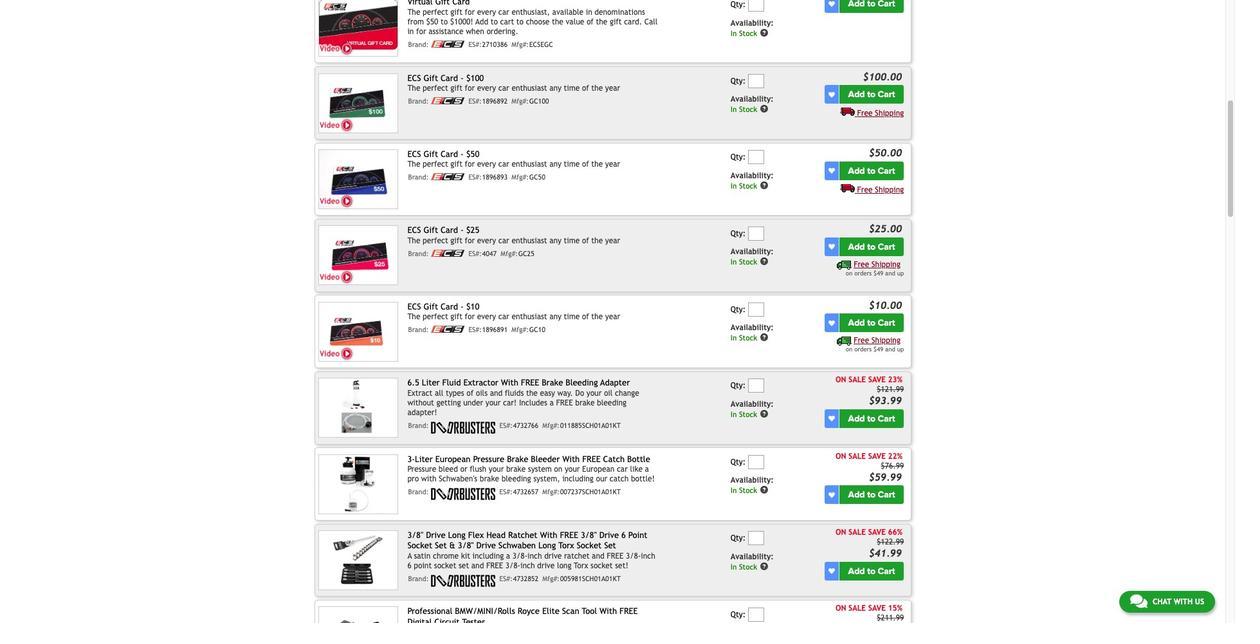 Task type: describe. For each thing, give the bounding box(es) containing it.
011885sch01a01kt
[[560, 421, 621, 429]]

free down schwaben
[[487, 561, 503, 570]]

all
[[435, 388, 444, 397]]

add to cart button for $50.00 add to wish list icon
[[840, 161, 904, 180]]

1 qty: from the top
[[731, 0, 746, 9]]

up for $10.00
[[898, 346, 904, 353]]

save inside on sale save 15% $211.99
[[869, 604, 886, 613]]

or
[[460, 465, 468, 474]]

car for $100.00
[[499, 84, 510, 93]]

in for ecs gift card - $100
[[731, 105, 737, 114]]

3/8- up 4732852
[[506, 561, 521, 570]]

es#4732686 - 014020sch01a01kt - professional bmw/mini/rolls royce elite scan tool with free digital circuit tester - developed specifically for bmw/mini/rolls royce vehicles, connect through the obd diagnostic port. includes a free digital circuit tester! - doorbusters - bmw mini image
[[319, 607, 398, 623]]

availability: in stock for 3/8" drive long flex head ratchet with free 3/8" drive 6 point socket set & 3/8" drive schwaben long torx socket set
[[731, 552, 774, 571]]

add to cart for add to cart button corresponding to $50.00 add to wish list icon
[[849, 165, 896, 176]]

to right cart
[[517, 17, 524, 26]]

add to wish list image for $25.00
[[829, 244, 835, 250]]

flex
[[468, 530, 484, 540]]

ecs gift cards - corporate logo image for $100.00
[[431, 97, 465, 104]]

liter for $59.99
[[415, 454, 433, 464]]

1 horizontal spatial 3/8"
[[458, 541, 474, 551]]

free up fluids at left
[[521, 378, 540, 388]]

1 horizontal spatial 6
[[622, 530, 626, 540]]

inch down 3/8" drive long flex head ratchet with free 3/8" drive 6 point socket set & 3/8" drive schwaben long torx socket set link
[[528, 551, 542, 560]]

time for $10.00
[[564, 312, 580, 321]]

add to wish list image for $41.99
[[829, 568, 835, 574]]

es#: for brake
[[500, 488, 513, 496]]

chat with us
[[1153, 597, 1205, 606]]

perfect for $25.00
[[423, 236, 448, 245]]

catch
[[610, 474, 629, 483]]

card.
[[624, 17, 642, 26]]

the inside the ecs gift card - $25 the perfect gift for every car enthusiast any time of the year
[[592, 236, 603, 245]]

2 question sign image from the top
[[760, 257, 769, 266]]

card for $100.00
[[441, 73, 458, 83]]

qty: for ecs gift card - $10
[[731, 305, 746, 314]]

mfg#: for head
[[543, 575, 560, 582]]

5 add to cart button from the top
[[840, 409, 904, 428]]

includes
[[519, 398, 548, 407]]

free shipping for $100.00
[[858, 109, 904, 118]]

any for $50.00
[[550, 160, 562, 169]]

free down $10.00
[[854, 336, 870, 345]]

fluid
[[443, 378, 461, 388]]

stock for ecs gift card - $25
[[739, 257, 758, 266]]

professional bmw/mini/rolls royce elite scan tool with free digital circuit tester link
[[408, 607, 638, 623]]

every for $10.00
[[477, 312, 496, 321]]

gift up $1000!
[[451, 7, 463, 16]]

$50 inside ecs gift card - $50 the perfect gift for every car enthusiast any time of the year
[[466, 149, 480, 159]]

getting
[[437, 398, 461, 407]]

es#: down when
[[469, 40, 482, 48]]

2 socket from the left
[[591, 561, 613, 570]]

point
[[414, 561, 432, 570]]

availability: for ecs gift card - $50
[[731, 171, 774, 180]]

1 add to wish list image from the top
[[829, 0, 835, 7]]

gift for $100.00
[[424, 73, 438, 83]]

4732657
[[513, 488, 539, 496]]

choose
[[526, 17, 550, 26]]

5 cart from the top
[[878, 413, 896, 424]]

the for $10.00
[[408, 312, 421, 321]]

shipping down $50.00 on the top
[[875, 185, 904, 194]]

your left oil
[[587, 388, 602, 397]]

bleeding inside "6.5 liter fluid extractor with free brake bleeding adapter extract all types of oils and fluids the easy way. do your oil change without getting under your car! includes a free brake bleeding adapter!"
[[597, 398, 627, 407]]

$100.00
[[863, 71, 902, 82]]

chat
[[1153, 597, 1172, 606]]

question sign image for $100.00
[[760, 104, 769, 113]]

ecs gift cards - corporate logo image for $25.00
[[431, 250, 465, 257]]

es#: for $100
[[469, 97, 482, 105]]

1896892
[[482, 97, 508, 105]]

free up set!
[[607, 551, 624, 560]]

$50.00
[[869, 147, 902, 158]]

1 socket from the left
[[408, 541, 433, 551]]

gift down denominations
[[610, 17, 622, 26]]

15%
[[889, 604, 903, 613]]

0 horizontal spatial 3/8"
[[408, 530, 424, 540]]

es#: 4047 mfg#: gc25
[[469, 250, 535, 257]]

extract
[[408, 388, 433, 397]]

66%
[[889, 528, 903, 537]]

1 availability: from the top
[[731, 18, 774, 27]]

1 vertical spatial torx
[[574, 561, 589, 570]]

ecs gift cards - corporate logo image for $50.00
[[431, 173, 465, 180]]

qty: for 6.5 liter fluid extractor with free brake bleeding adapter
[[731, 381, 746, 390]]

doorbusters - corporate logo image for $41.99
[[431, 575, 496, 587]]

es#: 1896893 mfg#: gc50
[[469, 173, 546, 181]]

es#1896892 - gc100 - ecs gift card - $100 - the perfect gift for every car enthusiast any time of the year - ecs gift cards - audi bmw volkswagen mercedes benz mini porsche image
[[319, 73, 398, 133]]

gc100
[[529, 97, 549, 105]]

scan
[[562, 607, 580, 616]]

23%
[[889, 375, 903, 384]]

add to wish list image for $100.00
[[829, 91, 835, 98]]

add inside the perfect gift for every car enthusiast, available in denominations from $50 to $1000! add to cart to choose the value of the gift card.  call in for assistance when ordering.
[[476, 17, 489, 26]]

assistance
[[429, 27, 464, 36]]

your up the es#: 4732657 mfg#: 007237sch01a01kt
[[565, 465, 580, 474]]

$121.99
[[877, 385, 904, 394]]

es#4047 - gc25 -  ecs gift card - $25 - the perfect gift for every car enthusiast any time of the year - ecs gift cards - audi bmw volkswagen mercedes benz mini porsche image
[[319, 226, 398, 285]]

enthusiast,
[[512, 7, 550, 16]]

es#: for with
[[500, 421, 513, 429]]

elite
[[543, 607, 560, 616]]

of inside "6.5 liter fluid extractor with free brake bleeding adapter extract all types of oils and fluids the easy way. do your oil change without getting under your car! includes a free brake bleeding adapter!"
[[467, 388, 474, 397]]

free shipping on orders $49 and up for $10.00
[[846, 336, 904, 353]]

stock for 6.5 liter fluid extractor with free brake bleeding adapter
[[739, 410, 758, 419]]

22%
[[889, 452, 903, 461]]

add to cart button for $10.00 add to wish list icon
[[840, 314, 904, 332]]

time for $100.00
[[564, 84, 580, 93]]

of for $50.00
[[582, 160, 589, 169]]

$10
[[466, 302, 480, 311]]

es#: 1896891 mfg#: gc10
[[469, 326, 546, 334]]

on for $10.00
[[846, 346, 853, 353]]

set
[[459, 561, 469, 570]]

and up $10.00
[[886, 270, 896, 277]]

es#: for $10
[[469, 326, 482, 334]]

es#4732657 - 007237sch01a01kt - 3-liter european pressure brake bleeder with free catch bottle - pressure bleed or flush your brake system on your european car like a pro with schwaben's brake bleeding system, including our catch bottle! - doorbusters - audi bmw volkswagen mercedes benz mini porsche image
[[319, 454, 398, 514]]

ecs gift card - $25 the perfect gift for every car enthusiast any time of the year
[[408, 226, 621, 245]]

2710386
[[482, 40, 508, 48]]

the inside ecs gift card - $100 the perfect gift for every car enthusiast any time of the year
[[592, 84, 603, 93]]

every for $50.00
[[477, 160, 496, 169]]

liter for $93.99
[[422, 378, 440, 388]]

1 stock from the top
[[739, 28, 758, 38]]

add to cart for $10.00 add to wish list icon add to cart button
[[849, 318, 896, 328]]

ecs gift card - $10 the perfect gift for every car enthusiast any time of the year
[[408, 302, 621, 321]]

to up assistance on the top left of the page
[[441, 17, 448, 26]]

with inside "6.5 liter fluid extractor with free brake bleeding adapter extract all types of oils and fluids the easy way. do your oil change without getting under your car! includes a free brake bleeding adapter!"
[[501, 378, 519, 388]]

free down $100.00
[[858, 109, 873, 118]]

perfect for $100.00
[[423, 84, 448, 93]]

9 qty: from the top
[[731, 610, 746, 619]]

of for $100.00
[[582, 84, 589, 93]]

us
[[1196, 597, 1205, 606]]

shipping down $10.00
[[872, 336, 901, 345]]

of for $10.00
[[582, 312, 589, 321]]

perfect inside the perfect gift for every car enthusiast, available in denominations from $50 to $1000! add to cart to choose the value of the gift card.  call in for assistance when ordering.
[[423, 7, 448, 16]]

car inside the perfect gift for every car enthusiast, available in denominations from $50 to $1000! add to cart to choose the value of the gift card.  call in for assistance when ordering.
[[499, 7, 510, 16]]

stock for 3/8" drive long flex head ratchet with free 3/8" drive 6 point socket set & 3/8" drive schwaben long torx socket set
[[739, 562, 758, 571]]

brand: for 3-liter european pressure brake bleeder with free catch bottle
[[408, 488, 429, 496]]

chrome
[[433, 551, 459, 560]]

value
[[566, 17, 585, 26]]

brand: for ecs gift card - $10
[[408, 326, 429, 334]]

gift for $50.00
[[451, 160, 463, 169]]

chat with us link
[[1120, 591, 1216, 613]]

schwaben's
[[439, 474, 478, 483]]

$122.99
[[877, 537, 904, 546]]

bleeding
[[566, 378, 598, 388]]

2 set from the left
[[604, 541, 616, 551]]

call
[[645, 17, 658, 26]]

your down oils
[[486, 398, 501, 407]]

es#1896891 - gc10 -  ecs gift card - $10 - the perfect gift for every car enthusiast any time of the year - ecs gift cards - audi bmw volkswagen mercedes benz mini porsche image
[[319, 302, 398, 362]]

our
[[596, 474, 608, 483]]

1 in from the top
[[731, 28, 737, 38]]

gift for $10.00
[[424, 302, 438, 311]]

catch
[[603, 454, 625, 464]]

$41.99
[[869, 547, 902, 559]]

question sign image for $10.00
[[760, 333, 769, 342]]

types
[[446, 388, 464, 397]]

circuit
[[435, 617, 460, 623]]

$10.00
[[869, 299, 902, 311]]

ecs gift card - $50 the perfect gift for every car enthusiast any time of the year
[[408, 149, 621, 169]]

change
[[615, 388, 640, 397]]

ecsegc
[[529, 40, 553, 48]]

ecs gift card - $50 link
[[408, 149, 480, 159]]

oils
[[476, 388, 488, 397]]

card for $50.00
[[441, 149, 458, 159]]

to for add to cart button related to add to wish list icon corresponding to $25.00
[[868, 241, 876, 252]]

availability: in stock for 3-liter european pressure brake bleeder with free catch bottle
[[731, 476, 774, 495]]

4732766
[[513, 421, 539, 429]]

bottle
[[628, 454, 651, 464]]

inch up 4732852
[[521, 561, 535, 570]]

extractor
[[464, 378, 499, 388]]

a inside "6.5 liter fluid extractor with free brake bleeding adapter extract all types of oils and fluids the easy way. do your oil change without getting under your car! includes a free brake bleeding adapter!"
[[550, 398, 554, 407]]

free down $50.00 on the top
[[858, 185, 873, 194]]

$1000!
[[450, 17, 474, 26]]

the inside ecs gift card - $10 the perfect gift for every car enthusiast any time of the year
[[592, 312, 603, 321]]

free inside professional bmw/mini/rolls royce elite scan tool with free digital circuit tester
[[620, 607, 638, 616]]

ecs for $50.00
[[408, 149, 421, 159]]

bleed
[[439, 465, 458, 474]]

kit
[[461, 551, 470, 560]]

question sign image for $93.99
[[760, 409, 769, 418]]

head
[[487, 530, 506, 540]]

6.5
[[408, 378, 420, 388]]

flush
[[470, 465, 487, 474]]

1 horizontal spatial drive
[[477, 541, 496, 551]]

7 cart from the top
[[878, 565, 896, 576]]

save for $59.99
[[869, 452, 886, 461]]

0 vertical spatial drive
[[545, 551, 562, 560]]

1 availability: in stock from the top
[[731, 18, 774, 38]]

$25.00
[[869, 223, 902, 235]]

1896891
[[482, 326, 508, 334]]

ecs gift card - $10 link
[[408, 302, 480, 311]]

card for $25.00
[[441, 226, 458, 235]]

free down "way."
[[556, 398, 573, 407]]

your right flush
[[489, 465, 504, 474]]

es#: 4732766 mfg#: 011885sch01a01kt
[[500, 421, 621, 429]]

1 brand: from the top
[[408, 40, 429, 48]]

add to cart button for 1st add to wish list icon from the bottom of the page
[[840, 485, 904, 504]]

on for $41.99
[[836, 528, 847, 537]]

- for $25.00
[[461, 226, 464, 235]]

6.5 liter fluid extractor with free brake bleeding adapter link
[[408, 378, 630, 388]]

0 horizontal spatial european
[[436, 454, 471, 464]]

gift for $10.00
[[451, 312, 463, 321]]

with inside 3/8" drive long flex head ratchet with free 3/8" drive 6 point socket set & 3/8" drive schwaben long torx socket set a satin chrome kit including a 3/8-inch drive ratchet and free 3/8-inch 6 point socket set and free 3/8-inch drive long torx socket set!
[[540, 530, 558, 540]]

adapter!
[[408, 408, 438, 417]]

set!
[[615, 561, 629, 570]]

when
[[466, 27, 484, 36]]

1 question sign image from the top
[[760, 28, 769, 37]]

question sign image for $59.99
[[760, 485, 769, 494]]

to for add to cart button corresponding to $50.00 add to wish list icon
[[868, 165, 876, 176]]

orders for $25.00
[[855, 270, 872, 277]]

brake inside "6.5 liter fluid extractor with free brake bleeding adapter extract all types of oils and fluids the easy way. do your oil change without getting under your car! includes a free brake bleeding adapter!"
[[576, 398, 595, 407]]

every for $100.00
[[477, 84, 496, 93]]

and up 23%
[[886, 346, 896, 353]]

to for add to cart button related to add to wish list icon corresponding to $100.00
[[868, 89, 876, 100]]

royce
[[518, 607, 540, 616]]

bleeding inside 3-liter european pressure brake bleeder with free catch bottle pressure bleed or flush your brake system on your european car like a pro with schwaben's brake bleeding system, including our catch bottle!
[[502, 474, 531, 483]]

free shipping image for $25.00
[[837, 261, 852, 270]]

bmw/mini/rolls
[[455, 607, 515, 616]]

for up $1000!
[[465, 7, 475, 16]]

3-
[[408, 454, 415, 464]]

available
[[553, 7, 584, 16]]

shipping down the $25.00
[[872, 260, 901, 269]]

add for 5th add to cart button from the top
[[849, 413, 865, 424]]

add for add to cart button corresponding to $50.00 add to wish list icon
[[849, 165, 865, 176]]

3/8- down schwaben
[[513, 551, 528, 560]]

availability: for 3-liter european pressure brake bleeder with free catch bottle
[[731, 476, 774, 485]]

es#: 1896892 mfg#: gc100
[[469, 97, 549, 105]]

to for $10.00 add to wish list icon add to cart button
[[868, 318, 876, 328]]

stock for ecs gift card - $10
[[739, 333, 758, 342]]

and right set
[[472, 561, 484, 570]]

and inside "6.5 liter fluid extractor with free brake bleeding adapter extract all types of oils and fluids the easy way. do your oil change without getting under your car! includes a free brake bleeding adapter!"
[[490, 388, 503, 397]]

$93.99
[[869, 395, 902, 406]]

1 horizontal spatial pressure
[[473, 454, 505, 464]]

with inside chat with us link
[[1174, 597, 1193, 606]]

mfg#: for $10
[[512, 326, 529, 334]]

pro
[[408, 474, 419, 483]]

time for $50.00
[[564, 160, 580, 169]]

and right ratchet
[[592, 551, 605, 560]]



Task type: locate. For each thing, give the bounding box(es) containing it.
to up ordering.
[[491, 17, 498, 26]]

enthusiast for $25.00
[[512, 236, 547, 245]]

add to cart button down $100.00
[[840, 85, 904, 104]]

2 question sign image from the top
[[760, 181, 769, 190]]

doorbusters - corporate logo image for $93.99
[[431, 421, 496, 434]]

1 vertical spatial including
[[473, 551, 504, 560]]

1 doorbusters - corporate logo image from the top
[[431, 421, 496, 434]]

1 vertical spatial pressure
[[408, 465, 437, 474]]

2 year from the top
[[606, 160, 621, 169]]

3 save from the top
[[869, 528, 886, 537]]

ratchet
[[508, 530, 538, 540]]

5 stock from the top
[[739, 333, 758, 342]]

brand: for ecs gift card - $25
[[408, 250, 429, 257]]

1 vertical spatial free shipping image
[[837, 337, 852, 346]]

1 vertical spatial european
[[583, 465, 615, 474]]

for down from
[[416, 27, 426, 36]]

perfect inside ecs gift card - $50 the perfect gift for every car enthusiast any time of the year
[[423, 160, 448, 169]]

ecs inside the ecs gift card - $25 the perfect gift for every car enthusiast any time of the year
[[408, 226, 421, 235]]

from
[[408, 17, 424, 26]]

year inside ecs gift card - $50 the perfect gift for every car enthusiast any time of the year
[[606, 160, 621, 169]]

professional
[[408, 607, 453, 616]]

007237sch01a01kt
[[560, 488, 621, 496]]

1 vertical spatial add to wish list image
[[829, 568, 835, 574]]

6 cart from the top
[[878, 489, 896, 500]]

availability: for 6.5 liter fluid extractor with free brake bleeding adapter
[[731, 400, 774, 409]]

3 ecs from the top
[[408, 226, 421, 235]]

to down $100.00
[[868, 89, 876, 100]]

car inside the ecs gift card - $25 the perfect gift for every car enthusiast any time of the year
[[499, 236, 510, 245]]

for for $10.00
[[465, 312, 475, 321]]

2 free shipping on orders $49 and up from the top
[[846, 336, 904, 353]]

2 on from the top
[[836, 452, 847, 461]]

way.
[[558, 388, 573, 397]]

2 - from the top
[[461, 149, 464, 159]]

perfect up from
[[423, 7, 448, 16]]

2 horizontal spatial drive
[[600, 530, 619, 540]]

2 vertical spatial on
[[554, 465, 563, 474]]

mfg#: for $25
[[501, 250, 518, 257]]

- inside ecs gift card - $50 the perfect gift for every car enthusiast any time of the year
[[461, 149, 464, 159]]

0 vertical spatial long
[[448, 530, 466, 540]]

1 any from the top
[[550, 84, 562, 93]]

every inside the perfect gift for every car enthusiast, available in denominations from $50 to $1000! add to cart to choose the value of the gift card.  call in for assistance when ordering.
[[477, 7, 496, 16]]

including
[[563, 474, 594, 483], [473, 551, 504, 560]]

cart down $59.99
[[878, 489, 896, 500]]

1 socket from the left
[[434, 561, 457, 570]]

qty: for ecs gift card - $100
[[731, 76, 746, 85]]

$25
[[466, 226, 480, 235]]

es#: for $25
[[469, 250, 482, 257]]

0 horizontal spatial set
[[435, 541, 447, 551]]

liter inside "6.5 liter fluid extractor with free brake bleeding adapter extract all types of oils and fluids the easy way. do your oil change without getting under your car! includes a free brake bleeding adapter!"
[[422, 378, 440, 388]]

for for $50.00
[[465, 160, 475, 169]]

gift inside ecs gift card - $10 the perfect gift for every car enthusiast any time of the year
[[424, 302, 438, 311]]

easy
[[540, 388, 555, 397]]

comments image
[[1131, 593, 1148, 609]]

1 ecs gift cards - corporate logo image from the top
[[431, 40, 465, 47]]

on left 15%
[[836, 604, 847, 613]]

with up fluids at left
[[501, 378, 519, 388]]

ecs gift cards - corporate logo image down ecs gift card - $10 link
[[431, 326, 465, 333]]

oil
[[604, 388, 613, 397]]

year inside ecs gift card - $100 the perfect gift for every car enthusiast any time of the year
[[606, 84, 621, 93]]

add to cart button for add to wish list icon corresponding to $25.00
[[840, 237, 904, 256]]

on left 22%
[[836, 452, 847, 461]]

1 on from the top
[[836, 375, 847, 384]]

0 horizontal spatial a
[[506, 551, 510, 560]]

4 every from the top
[[477, 236, 496, 245]]

car inside ecs gift card - $50 the perfect gift for every car enthusiast any time of the year
[[499, 160, 510, 169]]

on inside 'on sale save 22% $76.99 $59.99'
[[836, 452, 847, 461]]

free up "our"
[[583, 454, 601, 464]]

any inside ecs gift card - $50 the perfect gift for every car enthusiast any time of the year
[[550, 160, 562, 169]]

perfect
[[423, 7, 448, 16], [423, 84, 448, 93], [423, 160, 448, 169], [423, 236, 448, 245], [423, 312, 448, 321]]

year for $10.00
[[606, 312, 621, 321]]

ecs for $25.00
[[408, 226, 421, 235]]

sale for $93.99
[[849, 375, 866, 384]]

0 vertical spatial free shipping image
[[840, 107, 855, 116]]

every inside the ecs gift card - $25 the perfect gift for every car enthusiast any time of the year
[[477, 236, 496, 245]]

0 vertical spatial pressure
[[473, 454, 505, 464]]

2 doorbusters - corporate logo image from the top
[[431, 488, 496, 500]]

8 qty: from the top
[[731, 534, 746, 543]]

6 left point
[[622, 530, 626, 540]]

ecs for $100.00
[[408, 73, 421, 83]]

0 vertical spatial european
[[436, 454, 471, 464]]

the down ecs gift card - $25 link
[[408, 236, 421, 245]]

sale
[[849, 375, 866, 384], [849, 452, 866, 461], [849, 528, 866, 537], [849, 604, 866, 613]]

1 vertical spatial free shipping
[[858, 185, 904, 194]]

with right bleeder
[[563, 454, 580, 464]]

card for $10.00
[[441, 302, 458, 311]]

inch
[[528, 551, 542, 560], [641, 551, 656, 560], [521, 561, 535, 570]]

1 cart from the top
[[878, 89, 896, 100]]

sale left 23%
[[849, 375, 866, 384]]

0 vertical spatial add to wish list image
[[829, 415, 835, 422]]

3 ecs gift cards - corporate logo image from the top
[[431, 173, 465, 180]]

availability: in stock for 6.5 liter fluid extractor with free brake bleeding adapter
[[731, 400, 774, 419]]

0 vertical spatial $50
[[426, 17, 439, 26]]

es#: left "4047"
[[469, 250, 482, 257]]

liter up all
[[422, 378, 440, 388]]

1 add to wish list image from the top
[[829, 415, 835, 422]]

1 horizontal spatial socket
[[591, 561, 613, 570]]

es#: for head
[[500, 575, 513, 582]]

2 horizontal spatial a
[[645, 465, 649, 474]]

of inside ecs gift card - $10 the perfect gift for every car enthusiast any time of the year
[[582, 312, 589, 321]]

save inside 'on sale save 23% $121.99 $93.99'
[[869, 375, 886, 384]]

ecs gift cards - corporate logo image for $10.00
[[431, 326, 465, 333]]

add to wish list image for $93.99
[[829, 415, 835, 422]]

the inside ecs gift card - $100 the perfect gift for every car enthusiast any time of the year
[[408, 84, 421, 93]]

ecs gift card - $25 link
[[408, 226, 480, 235]]

drive
[[426, 530, 446, 540], [600, 530, 619, 540], [477, 541, 496, 551]]

5 the from the top
[[408, 312, 421, 321]]

car for $10.00
[[499, 312, 510, 321]]

es#4732852 - 005981sch01a01kt - 3/8" drive long flex head ratchet with free 3/8" drive 6 point socket set & 3/8" drive schwaben long torx socket set - a satin chrome kit including a 3/8-inch drive ratchet and free 3/8-inch 6 point socket set and free 3/8-inch drive long torx socket set! - doorbusters - audi bmw volkswagen mercedes benz mini porsche image
[[319, 530, 398, 590]]

enthusiast inside ecs gift card - $10 the perfect gift for every car enthusiast any time of the year
[[512, 312, 547, 321]]

gift for $50.00
[[424, 149, 438, 159]]

4 perfect from the top
[[423, 236, 448, 245]]

up
[[898, 270, 904, 277], [898, 346, 904, 353]]

in
[[586, 7, 593, 16], [408, 27, 414, 36]]

3 any from the top
[[550, 236, 562, 245]]

2 gift from the top
[[424, 149, 438, 159]]

free shipping image for $10.00
[[837, 337, 852, 346]]

the for $50.00
[[408, 160, 421, 169]]

4 time from the top
[[564, 312, 580, 321]]

1 vertical spatial free shipping on orders $49 and up
[[846, 336, 904, 353]]

socket up ratchet
[[577, 541, 602, 551]]

ecs gift cards - corporate logo image down ecs gift card - $50 link
[[431, 173, 465, 180]]

2 sale from the top
[[849, 452, 866, 461]]

4 brand: from the top
[[408, 250, 429, 257]]

1 vertical spatial free shipping image
[[837, 261, 852, 270]]

2 enthusiast from the top
[[512, 160, 547, 169]]

0 horizontal spatial bleeding
[[502, 474, 531, 483]]

any for $25.00
[[550, 236, 562, 245]]

car inside 3-liter european pressure brake bleeder with free catch bottle pressure bleed or flush your brake system on your european car like a pro with schwaben's brake bleeding system, including our catch bottle!
[[617, 465, 628, 474]]

inch down point
[[641, 551, 656, 560]]

3/8" drive long flex head ratchet with free 3/8" drive 6 point socket set & 3/8" drive schwaben long torx socket set link
[[408, 530, 648, 551]]

3/8- up set!
[[626, 551, 641, 560]]

0 vertical spatial 6
[[622, 530, 626, 540]]

a
[[408, 551, 412, 560]]

and
[[886, 270, 896, 277], [886, 346, 896, 353], [490, 388, 503, 397], [592, 551, 605, 560], [472, 561, 484, 570]]

tool
[[582, 607, 597, 616]]

2 add to cart button from the top
[[840, 161, 904, 180]]

in for 6.5 liter fluid extractor with free brake bleeding adapter
[[731, 410, 737, 419]]

time inside the ecs gift card - $25 the perfect gift for every car enthusiast any time of the year
[[564, 236, 580, 245]]

0 vertical spatial up
[[898, 270, 904, 277]]

cart down $41.99
[[878, 565, 896, 576]]

0 horizontal spatial drive
[[426, 530, 446, 540]]

tester
[[462, 617, 485, 623]]

2 horizontal spatial brake
[[576, 398, 595, 407]]

es#4732766 - 011885sch01a01kt - 6.5 liter fluid extractor with free brake bleeding adapter - extract all types of oils and fluids the easy way. do your oil change without getting under your car! includes a free brake bleeding adapter! - doorbusters - audi bmw volkswagen mercedes benz mini porsche image
[[319, 378, 398, 438]]

2 vertical spatial question sign image
[[760, 333, 769, 342]]

the for $25.00
[[408, 236, 421, 245]]

add to wish list image
[[829, 415, 835, 422], [829, 568, 835, 574]]

3 on from the top
[[836, 528, 847, 537]]

gift down ecs gift card - $25 link
[[451, 236, 463, 245]]

6 in from the top
[[731, 410, 737, 419]]

socket down chrome
[[434, 561, 457, 570]]

0 vertical spatial free shipping
[[858, 109, 904, 118]]

1 vertical spatial in
[[408, 27, 414, 36]]

ordering.
[[487, 27, 519, 36]]

1 vertical spatial question sign image
[[760, 181, 769, 190]]

perfect inside the ecs gift card - $25 the perfect gift for every car enthusiast any time of the year
[[423, 236, 448, 245]]

every for $25.00
[[477, 236, 496, 245]]

brake inside "6.5 liter fluid extractor with free brake bleeding adapter extract all types of oils and fluids the easy way. do your oil change without getting under your car! includes a free brake bleeding adapter!"
[[542, 378, 563, 388]]

$49 up $121.99
[[874, 346, 884, 353]]

enthusiast for $50.00
[[512, 160, 547, 169]]

add to cart button down $59.99
[[840, 485, 904, 504]]

1 vertical spatial orders
[[855, 346, 872, 353]]

under
[[463, 398, 483, 407]]

mfg#: for with
[[543, 421, 560, 429]]

ecs inside ecs gift card - $10 the perfect gift for every car enthusiast any time of the year
[[408, 302, 421, 311]]

mfg#: left ecsegc
[[512, 40, 529, 48]]

enthusiast inside the ecs gift card - $25 the perfect gift for every car enthusiast any time of the year
[[512, 236, 547, 245]]

0 vertical spatial bleeding
[[597, 398, 627, 407]]

1 horizontal spatial long
[[539, 541, 556, 551]]

cart
[[878, 89, 896, 100], [878, 165, 896, 176], [878, 241, 896, 252], [878, 318, 896, 328], [878, 413, 896, 424], [878, 489, 896, 500], [878, 565, 896, 576]]

gift
[[451, 7, 463, 16], [610, 17, 622, 26], [451, 84, 463, 93], [451, 160, 463, 169], [451, 236, 463, 245], [451, 312, 463, 321]]

a inside 3/8" drive long flex head ratchet with free 3/8" drive 6 point socket set & 3/8" drive schwaben long torx socket set a satin chrome kit including a 3/8-inch drive ratchet and free 3/8-inch 6 point socket set and free 3/8-inch drive long torx socket set!
[[506, 551, 510, 560]]

to down $93.99
[[868, 413, 876, 424]]

a
[[550, 398, 554, 407], [645, 465, 649, 474], [506, 551, 510, 560]]

time inside ecs gift card - $50 the perfect gift for every car enthusiast any time of the year
[[564, 160, 580, 169]]

ecs inside ecs gift card - $50 the perfect gift for every car enthusiast any time of the year
[[408, 149, 421, 159]]

4 year from the top
[[606, 312, 621, 321]]

every up the 1896892
[[477, 84, 496, 93]]

year
[[606, 84, 621, 93], [606, 160, 621, 169], [606, 236, 621, 245], [606, 312, 621, 321]]

ecs left $25
[[408, 226, 421, 235]]

the inside ecs gift card - $10 the perfect gift for every car enthusiast any time of the year
[[408, 312, 421, 321]]

availability: for ecs gift card - $25
[[731, 247, 774, 256]]

card
[[441, 73, 458, 83], [441, 149, 458, 159], [441, 226, 458, 235], [441, 302, 458, 311]]

gift inside ecs gift card - $50 the perfect gift for every car enthusiast any time of the year
[[424, 149, 438, 159]]

1 vertical spatial up
[[898, 346, 904, 353]]

enthusiast for $10.00
[[512, 312, 547, 321]]

socket
[[408, 541, 433, 551], [577, 541, 602, 551]]

availability: in stock
[[731, 18, 774, 38], [731, 95, 774, 114], [731, 171, 774, 190], [731, 247, 774, 266], [731, 323, 774, 342], [731, 400, 774, 419], [731, 476, 774, 495], [731, 552, 774, 571]]

mfg#: down system,
[[543, 488, 560, 496]]

$50 inside the perfect gift for every car enthusiast, available in denominations from $50 to $1000! add to cart to choose the value of the gift card.  call in for assistance when ordering.
[[426, 17, 439, 26]]

bleeding up 4732657
[[502, 474, 531, 483]]

3/8-
[[513, 551, 528, 560], [626, 551, 641, 560], [506, 561, 521, 570]]

1 vertical spatial 6
[[408, 561, 412, 570]]

orders for $10.00
[[855, 346, 872, 353]]

1 gift from the top
[[424, 73, 438, 83]]

3 question sign image from the top
[[760, 409, 769, 418]]

perfect inside ecs gift card - $100 the perfect gift for every car enthusiast any time of the year
[[423, 84, 448, 93]]

2 horizontal spatial 3/8"
[[581, 530, 597, 540]]

4 cart from the top
[[878, 318, 896, 328]]

sale inside 'on sale save 23% $121.99 $93.99'
[[849, 375, 866, 384]]

0 horizontal spatial in
[[408, 27, 414, 36]]

for
[[465, 7, 475, 16], [416, 27, 426, 36], [465, 84, 475, 93], [465, 160, 475, 169], [465, 236, 475, 245], [465, 312, 475, 321]]

6 add to cart button from the top
[[840, 485, 904, 504]]

1 question sign image from the top
[[760, 104, 769, 113]]

in down from
[[408, 27, 414, 36]]

5 qty: from the top
[[731, 305, 746, 314]]

$50
[[426, 17, 439, 26], [466, 149, 480, 159]]

free shipping image
[[840, 183, 855, 192], [837, 261, 852, 270]]

3 perfect from the top
[[423, 160, 448, 169]]

- inside ecs gift card - $100 the perfect gift for every car enthusiast any time of the year
[[461, 73, 464, 83]]

- inside the ecs gift card - $25 the perfect gift for every car enthusiast any time of the year
[[461, 226, 464, 235]]

brand: down ecs gift card - $100 link
[[408, 97, 429, 105]]

the perfect gift for every car enthusiast, available in denominations from $50 to $1000! add to cart to choose the value of the gift card.  call in for assistance when ordering.
[[408, 7, 658, 36]]

availability: for 3/8" drive long flex head ratchet with free 3/8" drive 6 point socket set & 3/8" drive schwaben long torx socket set
[[731, 552, 774, 561]]

1 enthusiast from the top
[[512, 84, 547, 93]]

8 availability: in stock from the top
[[731, 552, 774, 571]]

any inside ecs gift card - $10 the perfect gift for every car enthusiast any time of the year
[[550, 312, 562, 321]]

1 vertical spatial brake
[[507, 454, 529, 464]]

perfect inside ecs gift card - $10 the perfect gift for every car enthusiast any time of the year
[[423, 312, 448, 321]]

4 in from the top
[[731, 257, 737, 266]]

on inside 3-liter european pressure brake bleeder with free catch bottle pressure bleed or flush your brake system on your european car like a pro with schwaben's brake bleeding system, including our catch bottle!
[[554, 465, 563, 474]]

ecs inside ecs gift card - $100 the perfect gift for every car enthusiast any time of the year
[[408, 73, 421, 83]]

5 perfect from the top
[[423, 312, 448, 321]]

None text field
[[748, 0, 764, 12], [748, 74, 764, 88], [748, 150, 764, 164], [748, 226, 764, 240], [748, 302, 764, 317], [748, 379, 764, 393], [748, 455, 764, 469], [748, 531, 764, 545], [748, 0, 764, 12], [748, 74, 764, 88], [748, 150, 764, 164], [748, 226, 764, 240], [748, 302, 764, 317], [748, 379, 764, 393], [748, 455, 764, 469], [748, 531, 764, 545]]

es#1896893 - gc50 -  ecs gift card - $50 - the perfect gift for every car enthusiast any time of the year - ecs gift cards - audi bmw volkswagen mercedes benz mini porsche image
[[319, 149, 398, 209]]

drive left long
[[537, 561, 555, 570]]

1 sale from the top
[[849, 375, 866, 384]]

5 in from the top
[[731, 333, 737, 342]]

gc50
[[529, 173, 546, 181]]

availability: for ecs gift card - $100
[[731, 95, 774, 104]]

1 horizontal spatial a
[[550, 398, 554, 407]]

time inside ecs gift card - $10 the perfect gift for every car enthusiast any time of the year
[[564, 312, 580, 321]]

0 horizontal spatial pressure
[[408, 465, 437, 474]]

save for $41.99
[[869, 528, 886, 537]]

0 vertical spatial a
[[550, 398, 554, 407]]

sale inside on sale save 15% $211.99
[[849, 604, 866, 613]]

the
[[552, 17, 564, 26], [596, 17, 608, 26], [592, 84, 603, 93], [592, 160, 603, 169], [592, 236, 603, 245], [592, 312, 603, 321], [526, 388, 538, 397]]

for down ecs gift card - $50 link
[[465, 160, 475, 169]]

free shipping on orders $49 and up
[[846, 260, 904, 277], [846, 336, 904, 353]]

add to cart button down $10.00
[[840, 314, 904, 332]]

year for $25.00
[[606, 236, 621, 245]]

enthusiast inside ecs gift card - $100 the perfect gift for every car enthusiast any time of the year
[[512, 84, 547, 93]]

1 horizontal spatial brake
[[506, 465, 526, 474]]

0 vertical spatial including
[[563, 474, 594, 483]]

drive
[[545, 551, 562, 560], [537, 561, 555, 570]]

brake down flush
[[480, 474, 499, 483]]

1 time from the top
[[564, 84, 580, 93]]

1 horizontal spatial bleeding
[[597, 398, 627, 407]]

ecs down from
[[408, 73, 421, 83]]

of
[[587, 17, 594, 26], [582, 84, 589, 93], [582, 160, 589, 169], [582, 236, 589, 245], [582, 312, 589, 321], [467, 388, 474, 397]]

3-liter european pressure brake bleeder with free catch bottle link
[[408, 454, 651, 464]]

1 horizontal spatial in
[[586, 7, 593, 16]]

long up &
[[448, 530, 466, 540]]

es#: for $50
[[469, 173, 482, 181]]

save up $121.99
[[869, 375, 886, 384]]

free down the $25.00
[[854, 260, 870, 269]]

3 time from the top
[[564, 236, 580, 245]]

availability:
[[731, 18, 774, 27], [731, 95, 774, 104], [731, 171, 774, 180], [731, 247, 774, 256], [731, 323, 774, 332], [731, 400, 774, 409], [731, 476, 774, 485], [731, 552, 774, 561]]

add to cart button
[[840, 85, 904, 104], [840, 161, 904, 180], [840, 237, 904, 256], [840, 314, 904, 332], [840, 409, 904, 428], [840, 485, 904, 504], [840, 562, 904, 580]]

3 gift from the top
[[424, 226, 438, 235]]

add to cart down $59.99
[[849, 489, 896, 500]]

brand: down point
[[408, 575, 429, 582]]

1 vertical spatial $50
[[466, 149, 480, 159]]

2 save from the top
[[869, 452, 886, 461]]

es#: left the 1896892
[[469, 97, 482, 105]]

1 set from the left
[[435, 541, 447, 551]]

None text field
[[748, 607, 764, 621]]

cart down the $25.00
[[878, 241, 896, 252]]

a down schwaben
[[506, 551, 510, 560]]

1 horizontal spatial set
[[604, 541, 616, 551]]

car for $50.00
[[499, 160, 510, 169]]

ecs left '$10'
[[408, 302, 421, 311]]

7 qty: from the top
[[731, 457, 746, 466]]

1 add to cart button from the top
[[840, 85, 904, 104]]

1 vertical spatial brake
[[506, 465, 526, 474]]

add to cart for add to cart button related to add to wish list icon corresponding to $100.00
[[849, 89, 896, 100]]

socket up satin
[[408, 541, 433, 551]]

european
[[436, 454, 471, 464], [583, 465, 615, 474]]

mfg#: for $100
[[512, 97, 529, 105]]

6 add to wish list image from the top
[[829, 492, 835, 498]]

liter inside 3-liter european pressure brake bleeder with free catch bottle pressure bleed or flush your brake system on your european car like a pro with schwaben's brake bleeding system, including our catch bottle!
[[415, 454, 433, 464]]

to for 5th add to cart button from the top
[[868, 413, 876, 424]]

3/8"
[[408, 530, 424, 540], [581, 530, 597, 540], [458, 541, 474, 551]]

every inside ecs gift card - $50 the perfect gift for every car enthusiast any time of the year
[[477, 160, 496, 169]]

free shipping image for $50.00
[[840, 183, 855, 192]]

3 brand: from the top
[[408, 173, 429, 181]]

point
[[629, 530, 648, 540]]

your
[[587, 388, 602, 397], [486, 398, 501, 407], [489, 465, 504, 474], [565, 465, 580, 474]]

long
[[448, 530, 466, 540], [539, 541, 556, 551]]

to down $59.99
[[868, 489, 876, 500]]

3 every from the top
[[477, 160, 496, 169]]

add to cart button down the $25.00
[[840, 237, 904, 256]]

car inside ecs gift card - $10 the perfect gift for every car enthusiast any time of the year
[[499, 312, 510, 321]]

2 brand: from the top
[[408, 97, 429, 105]]

any for $10.00
[[550, 312, 562, 321]]

brand: down pro
[[408, 488, 429, 496]]

fluids
[[505, 388, 524, 397]]

add
[[476, 17, 489, 26], [849, 89, 865, 100], [849, 165, 865, 176], [849, 241, 865, 252], [849, 318, 865, 328], [849, 413, 865, 424], [849, 489, 865, 500], [849, 565, 865, 576]]

car inside ecs gift card - $100 the perfect gift for every car enthusiast any time of the year
[[499, 84, 510, 93]]

of inside ecs gift card - $50 the perfect gift for every car enthusiast any time of the year
[[582, 160, 589, 169]]

brand: down ecs gift card - $50 link
[[408, 173, 429, 181]]

question sign image
[[760, 104, 769, 113], [760, 181, 769, 190], [760, 333, 769, 342]]

enthusiast for $100.00
[[512, 84, 547, 93]]

gift for $25.00
[[424, 226, 438, 235]]

sale inside 'on sale save 22% $76.99 $59.99'
[[849, 452, 866, 461]]

1 free shipping from the top
[[858, 109, 904, 118]]

2 the from the top
[[408, 84, 421, 93]]

0 vertical spatial question sign image
[[760, 104, 769, 113]]

mfg#: down long
[[543, 575, 560, 582]]

the inside ecs gift card - $50 the perfect gift for every car enthusiast any time of the year
[[592, 160, 603, 169]]

cart for add to wish list icon corresponding to $100.00
[[878, 89, 896, 100]]

4 sale from the top
[[849, 604, 866, 613]]

2 $49 from the top
[[874, 346, 884, 353]]

0 vertical spatial $49
[[874, 270, 884, 277]]

6 down a
[[408, 561, 412, 570]]

stock
[[739, 28, 758, 38], [739, 105, 758, 114], [739, 181, 758, 190], [739, 257, 758, 266], [739, 333, 758, 342], [739, 410, 758, 419], [739, 486, 758, 495], [739, 562, 758, 571]]

2 socket from the left
[[577, 541, 602, 551]]

1 save from the top
[[869, 375, 886, 384]]

year inside the ecs gift card - $25 the perfect gift for every car enthusiast any time of the year
[[606, 236, 621, 245]]

brand: for ecs gift card - $50
[[408, 173, 429, 181]]

in
[[731, 28, 737, 38], [731, 105, 737, 114], [731, 181, 737, 190], [731, 257, 737, 266], [731, 333, 737, 342], [731, 410, 737, 419], [731, 486, 737, 495], [731, 562, 737, 571]]

3 question sign image from the top
[[760, 333, 769, 342]]

car!
[[503, 398, 517, 407]]

4 qty: from the top
[[731, 229, 746, 238]]

3 doorbusters - corporate logo image from the top
[[431, 575, 496, 587]]

professional bmw/mini/rolls royce elite scan tool with free digital circuit tester
[[408, 607, 638, 623]]

1 horizontal spatial socket
[[577, 541, 602, 551]]

time for $25.00
[[564, 236, 580, 245]]

do
[[576, 388, 584, 397]]

on for $59.99
[[836, 452, 847, 461]]

card inside the ecs gift card - $25 the perfect gift for every car enthusiast any time of the year
[[441, 226, 458, 235]]

4 add to cart from the top
[[849, 318, 896, 328]]

005981sch01a01kt
[[560, 575, 621, 582]]

1 vertical spatial long
[[539, 541, 556, 551]]

3 stock from the top
[[739, 181, 758, 190]]

free up ratchet
[[560, 530, 579, 540]]

6 availability: from the top
[[731, 400, 774, 409]]

0 horizontal spatial socket
[[408, 541, 433, 551]]

the down ecs gift card - $10 link
[[408, 312, 421, 321]]

enthusiast inside ecs gift card - $50 the perfect gift for every car enthusiast any time of the year
[[512, 160, 547, 169]]

0 vertical spatial torx
[[559, 541, 574, 551]]

with right tool
[[600, 607, 617, 616]]

including up '007237sch01a01kt'
[[563, 474, 594, 483]]

ecs for $10.00
[[408, 302, 421, 311]]

drive down head
[[477, 541, 496, 551]]

es#: left 4732657
[[500, 488, 513, 496]]

4 save from the top
[[869, 604, 886, 613]]

1 vertical spatial liter
[[415, 454, 433, 464]]

card inside ecs gift card - $50 the perfect gift for every car enthusiast any time of the year
[[441, 149, 458, 159]]

add to cart button down $93.99
[[840, 409, 904, 428]]

gift inside ecs gift card - $100 the perfect gift for every car enthusiast any time of the year
[[451, 84, 463, 93]]

with right ratchet in the bottom of the page
[[540, 530, 558, 540]]

0 vertical spatial liter
[[422, 378, 440, 388]]

add to cart down $41.99
[[849, 565, 896, 576]]

0 horizontal spatial brake
[[480, 474, 499, 483]]

on inside the on sale save 66% $122.99 $41.99
[[836, 528, 847, 537]]

time inside ecs gift card - $100 the perfect gift for every car enthusiast any time of the year
[[564, 84, 580, 93]]

3 add to cart from the top
[[849, 241, 896, 252]]

2 stock from the top
[[739, 105, 758, 114]]

0 horizontal spatial including
[[473, 551, 504, 560]]

mfg#: left 'gc100'
[[512, 97, 529, 105]]

to down $41.99
[[868, 565, 876, 576]]

3/8" up ratchet
[[581, 530, 597, 540]]

0 horizontal spatial $50
[[426, 17, 439, 26]]

to down the $25.00
[[868, 241, 876, 252]]

3 year from the top
[[606, 236, 621, 245]]

card inside ecs gift card - $10 the perfect gift for every car enthusiast any time of the year
[[441, 302, 458, 311]]

brand: for 3/8" drive long flex head ratchet with free 3/8" drive 6 point socket set & 3/8" drive schwaben long torx socket set
[[408, 575, 429, 582]]

gift inside ecs gift card - $50 the perfect gift for every car enthusiast any time of the year
[[451, 160, 463, 169]]

1 add to cart from the top
[[849, 89, 896, 100]]

2 ecs gift cards - corporate logo image from the top
[[431, 97, 465, 104]]

brake
[[542, 378, 563, 388], [507, 454, 529, 464]]

card inside ecs gift card - $100 the perfect gift for every car enthusiast any time of the year
[[441, 73, 458, 83]]

brake inside 3-liter european pressure brake bleeder with free catch bottle pressure bleed or flush your brake system on your european car like a pro with schwaben's brake bleeding system, including our catch bottle!
[[507, 454, 529, 464]]

gift down ecs gift card - $10 link
[[451, 312, 463, 321]]

with right pro
[[421, 474, 437, 483]]

cart for $10.00 add to wish list icon
[[878, 318, 896, 328]]

qty:
[[731, 0, 746, 9], [731, 76, 746, 85], [731, 153, 746, 162], [731, 229, 746, 238], [731, 305, 746, 314], [731, 381, 746, 390], [731, 457, 746, 466], [731, 534, 746, 543], [731, 610, 746, 619]]

schwaben
[[499, 541, 536, 551]]

orders up 'on sale save 23% $121.99 $93.99' at the bottom of page
[[855, 346, 872, 353]]

on inside 'on sale save 23% $121.99 $93.99'
[[836, 375, 847, 384]]

es#: left 1896893
[[469, 173, 482, 181]]

free inside 3-liter european pressure brake bleeder with free catch bottle pressure bleed or flush your brake system on your european car like a pro with schwaben's brake bleeding system, including our catch bottle!
[[583, 454, 601, 464]]

0 vertical spatial orders
[[855, 270, 872, 277]]

without
[[408, 398, 434, 407]]

stock for ecs gift card - $100
[[739, 105, 758, 114]]

ecs gift cards - corporate logo image down ecs gift card - $100 link
[[431, 97, 465, 104]]

1 vertical spatial drive
[[537, 561, 555, 570]]

0 horizontal spatial socket
[[434, 561, 457, 570]]

the inside the ecs gift card - $25 the perfect gift for every car enthusiast any time of the year
[[408, 236, 421, 245]]

7 add to cart button from the top
[[840, 562, 904, 580]]

3 availability: from the top
[[731, 171, 774, 180]]

gift down ecs gift card - $100 link
[[451, 84, 463, 93]]

the inside ecs gift card - $50 the perfect gift for every car enthusiast any time of the year
[[408, 160, 421, 169]]

1 - from the top
[[461, 73, 464, 83]]

long right schwaben
[[539, 541, 556, 551]]

2 vertical spatial brake
[[480, 474, 499, 483]]

mfg#: for brake
[[543, 488, 560, 496]]

6 add to cart from the top
[[849, 489, 896, 500]]

0 horizontal spatial 6
[[408, 561, 412, 570]]

on sale save 66% $122.99 $41.99
[[836, 528, 904, 559]]

for inside the ecs gift card - $25 the perfect gift for every car enthusiast any time of the year
[[465, 236, 475, 245]]

1 vertical spatial a
[[645, 465, 649, 474]]

0 vertical spatial free shipping on orders $49 and up
[[846, 260, 904, 277]]

save inside 'on sale save 22% $76.99 $59.99'
[[869, 452, 886, 461]]

satin
[[414, 551, 431, 560]]

brand: down from
[[408, 40, 429, 48]]

doorbusters - corporate logo image down set
[[431, 575, 496, 587]]

any inside the ecs gift card - $25 the perfect gift for every car enthusiast any time of the year
[[550, 236, 562, 245]]

digital
[[408, 617, 432, 623]]

2 add to wish list image from the top
[[829, 568, 835, 574]]

year inside ecs gift card - $10 the perfect gift for every car enthusiast any time of the year
[[606, 312, 621, 321]]

ratchet
[[564, 551, 590, 560]]

mfg#: for $50
[[512, 173, 529, 181]]

1 vertical spatial doorbusters - corporate logo image
[[431, 488, 496, 500]]

add to cart down $100.00
[[849, 89, 896, 100]]

for inside ecs gift card - $100 the perfect gift for every car enthusiast any time of the year
[[465, 84, 475, 93]]

doorbusters - corporate logo image
[[431, 421, 496, 434], [431, 488, 496, 500], [431, 575, 496, 587]]

cart down $93.99
[[878, 413, 896, 424]]

0 horizontal spatial brake
[[507, 454, 529, 464]]

perfect for $10.00
[[423, 312, 448, 321]]

es#: 4732657 mfg#: 007237sch01a01kt
[[500, 488, 621, 496]]

with left us
[[1174, 597, 1193, 606]]

availability: in stock for ecs gift card - $25
[[731, 247, 774, 266]]

$59.99
[[869, 471, 902, 482]]

year for $50.00
[[606, 160, 621, 169]]

add to wish list image
[[829, 0, 835, 7], [829, 91, 835, 98], [829, 167, 835, 174], [829, 244, 835, 250], [829, 320, 835, 326], [829, 492, 835, 498]]

every up 1896893
[[477, 160, 496, 169]]

2 ecs from the top
[[408, 149, 421, 159]]

to for add to cart button associated with 1st add to wish list icon from the bottom of the page
[[868, 489, 876, 500]]

of inside the perfect gift for every car enthusiast, available in denominations from $50 to $1000! add to cart to choose the value of the gift card.  call in for assistance when ordering.
[[587, 17, 594, 26]]

for inside ecs gift card - $10 the perfect gift for every car enthusiast any time of the year
[[465, 312, 475, 321]]

3 add to wish list image from the top
[[829, 167, 835, 174]]

brand: for ecs gift card - $100
[[408, 97, 429, 105]]

including down head
[[473, 551, 504, 560]]

2 any from the top
[[550, 160, 562, 169]]

every inside ecs gift card - $100 the perfect gift for every car enthusiast any time of the year
[[477, 84, 496, 93]]

cart down $50.00 on the top
[[878, 165, 896, 176]]

4 ecs gift cards - corporate logo image from the top
[[431, 250, 465, 257]]

2 vertical spatial doorbusters - corporate logo image
[[431, 575, 496, 587]]

ecs
[[408, 73, 421, 83], [408, 149, 421, 159], [408, 226, 421, 235], [408, 302, 421, 311]]

the inside "6.5 liter fluid extractor with free brake bleeding adapter extract all types of oils and fluids the easy way. do your oil change without getting under your car! includes a free brake bleeding adapter!"
[[526, 388, 538, 397]]

$49
[[874, 270, 884, 277], [874, 346, 884, 353]]

0 vertical spatial free shipping image
[[840, 183, 855, 192]]

- for $100.00
[[461, 73, 464, 83]]

1 vertical spatial on
[[846, 346, 853, 353]]

up for $25.00
[[898, 270, 904, 277]]

qty: for ecs gift card - $50
[[731, 153, 746, 162]]

enthusiast up gc10 at the left bottom of the page
[[512, 312, 547, 321]]

1 horizontal spatial $50
[[466, 149, 480, 159]]

save up $211.99
[[869, 604, 886, 613]]

0 vertical spatial doorbusters - corporate logo image
[[431, 421, 496, 434]]

perfect down ecs gift card - $10 link
[[423, 312, 448, 321]]

$76.99
[[881, 461, 904, 470]]

es#: 4732852 mfg#: 005981sch01a01kt
[[500, 575, 621, 582]]

on inside on sale save 15% $211.99
[[836, 604, 847, 613]]

es#2710386 - ecsegc -  virtual gift card - the perfect gift for every car enthusiast, available in denominations from $50 to $1000! add to cart to choose the value of the gift card.

call in for assistance when ordering. - ecs gift cards - audi bmw volkswagen mercedes benz mini porsche image
[[319, 0, 398, 57]]

mfg#: right the "4732766"
[[543, 421, 560, 429]]

shipping down $100.00
[[875, 109, 904, 118]]

cart for add to wish list icon corresponding to $25.00
[[878, 241, 896, 252]]

2 vertical spatial a
[[506, 551, 510, 560]]

1 horizontal spatial including
[[563, 474, 594, 483]]

on left 66%
[[836, 528, 847, 537]]

including inside 3-liter european pressure brake bleeder with free catch bottle pressure bleed or flush your brake system on your european car like a pro with schwaben's brake bleeding system, including our catch bottle!
[[563, 474, 594, 483]]

5 availability: in stock from the top
[[731, 323, 774, 342]]

a inside 3-liter european pressure brake bleeder with free catch bottle pressure bleed or flush your brake system on your european car like a pro with schwaben's brake bleeding system, including our catch bottle!
[[645, 465, 649, 474]]

free shipping on orders $49 and up for $25.00
[[846, 260, 904, 277]]

for for $25.00
[[465, 236, 475, 245]]

including inside 3/8" drive long flex head ratchet with free 3/8" drive 6 point socket set & 3/8" drive schwaben long torx socket set a satin chrome kit including a 3/8-inch drive ratchet and free 3/8-inch 6 point socket set and free 3/8-inch drive long torx socket set!
[[473, 551, 504, 560]]

sale inside the on sale save 66% $122.99 $41.99
[[849, 528, 866, 537]]

5 every from the top
[[477, 312, 496, 321]]

4 ecs from the top
[[408, 302, 421, 311]]

1 card from the top
[[441, 73, 458, 83]]

4 gift from the top
[[424, 302, 438, 311]]

5 availability: from the top
[[731, 323, 774, 332]]

0 vertical spatial brake
[[576, 398, 595, 407]]

0 horizontal spatial long
[[448, 530, 466, 540]]

&
[[450, 541, 456, 551]]

bleeder
[[531, 454, 560, 464]]

gc25
[[519, 250, 535, 257]]

qty: for 3-liter european pressure brake bleeder with free catch bottle
[[731, 457, 746, 466]]

1 horizontal spatial european
[[583, 465, 615, 474]]

any for $100.00
[[550, 84, 562, 93]]

7 availability: in stock from the top
[[731, 476, 774, 495]]

the inside the perfect gift for every car enthusiast, available in denominations from $50 to $1000! add to cart to choose the value of the gift card.  call in for assistance when ordering.
[[408, 7, 421, 16]]

free shipping on orders $49 and up up $10.00
[[846, 260, 904, 277]]

car up the catch
[[617, 465, 628, 474]]

1 vertical spatial $49
[[874, 346, 884, 353]]

0 vertical spatial brake
[[542, 378, 563, 388]]

2 time from the top
[[564, 160, 580, 169]]

4 enthusiast from the top
[[512, 312, 547, 321]]

5 add to cart from the top
[[849, 413, 896, 424]]

of inside the ecs gift card - $25 the perfect gift for every car enthusiast any time of the year
[[582, 236, 589, 245]]

car up es#: 1896892 mfg#: gc100
[[499, 84, 510, 93]]

gift inside the ecs gift card - $25 the perfect gift for every car enthusiast any time of the year
[[424, 226, 438, 235]]

1 vertical spatial bleeding
[[502, 474, 531, 483]]

0 vertical spatial on
[[846, 270, 853, 277]]

4 card from the top
[[441, 302, 458, 311]]

question sign image
[[760, 28, 769, 37], [760, 257, 769, 266], [760, 409, 769, 418], [760, 485, 769, 494], [760, 562, 769, 571]]

mfg#: left gc25
[[501, 250, 518, 257]]

1 horizontal spatial brake
[[542, 378, 563, 388]]

with inside professional bmw/mini/rolls royce elite scan tool with free digital circuit tester
[[600, 607, 617, 616]]

7 stock from the top
[[739, 486, 758, 495]]

ecs gift cards - corporate logo image
[[431, 40, 465, 47], [431, 97, 465, 104], [431, 173, 465, 180], [431, 250, 465, 257], [431, 326, 465, 333]]

gift inside ecs gift card - $100 the perfect gift for every car enthusiast any time of the year
[[424, 73, 438, 83]]

on left 23%
[[836, 375, 847, 384]]

on sale save 23% $121.99 $93.99
[[836, 375, 904, 406]]

0 vertical spatial in
[[586, 7, 593, 16]]

for inside ecs gift card - $50 the perfect gift for every car enthusiast any time of the year
[[465, 160, 475, 169]]

free shipping image for $100.00
[[840, 107, 855, 116]]

free shipping image
[[840, 107, 855, 116], [837, 337, 852, 346]]

of inside ecs gift card - $100 the perfect gift for every car enthusiast any time of the year
[[582, 84, 589, 93]]

- inside ecs gift card - $10 the perfect gift for every car enthusiast any time of the year
[[461, 302, 464, 311]]

3 cart from the top
[[878, 241, 896, 252]]



Task type: vqa. For each thing, say whether or not it's contained in the screenshot.


